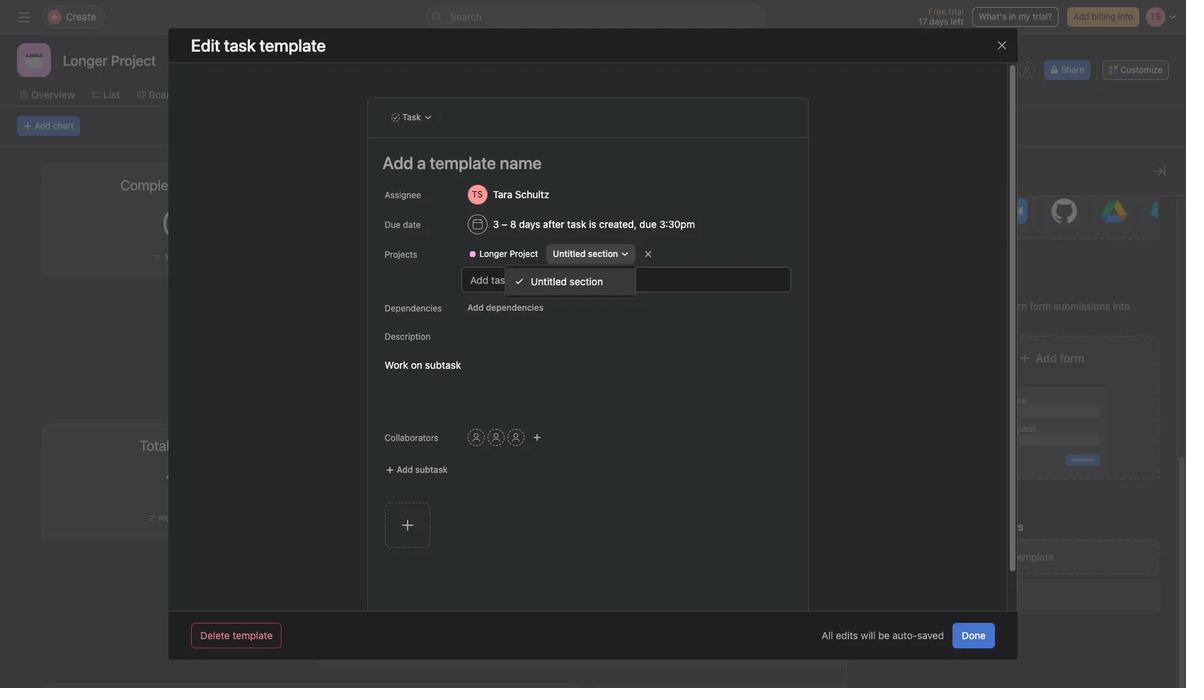 Task type: vqa. For each thing, say whether or not it's contained in the screenshot.
'left'
yes



Task type: locate. For each thing, give the bounding box(es) containing it.
remove image
[[701, 219, 712, 230]]

2 filter from the left
[[1002, 252, 1023, 263]]

share
[[1062, 64, 1085, 75]]

3 left –
[[493, 218, 499, 230]]

0 vertical spatial customize
[[1121, 64, 1163, 75]]

customize inside "customize" dropdown button
[[1121, 64, 1163, 75]]

filters up incomplete tasks by section
[[353, 382, 379, 393]]

section inside tasks not in a section
[[610, 552, 638, 580]]

1 filter button
[[150, 251, 195, 265], [981, 251, 1026, 265]]

3 filters
[[346, 382, 379, 393]]

1 vertical spatial incomplete
[[329, 434, 381, 446]]

dashboard link
[[474, 87, 537, 103]]

task left is
[[567, 218, 587, 230]]

0 button down 'completed tasks'
[[162, 203, 183, 243]]

saved
[[918, 629, 945, 642]]

template right delete
[[233, 629, 273, 642]]

1 horizontal spatial days
[[930, 16, 949, 27]]

0 button for overdue tasks
[[993, 203, 1014, 243]]

board link
[[137, 87, 176, 103]]

by section
[[411, 434, 460, 446]]

3 inside button
[[346, 382, 351, 393]]

turn
[[1009, 300, 1028, 312]]

untitled down project
[[531, 275, 567, 287]]

task templates
[[945, 520, 1024, 533]]

filters inside button
[[353, 382, 379, 393]]

upload attachment image
[[385, 503, 430, 548]]

schultz
[[515, 188, 550, 200]]

0 vertical spatial template
[[1014, 551, 1054, 563]]

subtask
[[425, 359, 461, 371], [416, 464, 448, 475]]

3 – 8 days after task is created, due 3:30pm
[[493, 218, 695, 230]]

untitled section inside untitled section option
[[531, 275, 603, 287]]

is
[[589, 218, 597, 230]]

0 vertical spatial section
[[588, 249, 618, 259]]

close image
[[997, 40, 1008, 51]]

0 vertical spatial tasks
[[384, 173, 409, 186]]

1 vertical spatial untitled section
[[531, 275, 603, 287]]

tasks for by section
[[384, 434, 409, 446]]

template down task templates on the bottom right of page
[[1014, 551, 1054, 563]]

untitled up untitled section option
[[553, 249, 586, 259]]

days inside 'dropdown button'
[[519, 218, 541, 230]]

after
[[543, 218, 565, 230]]

1 vertical spatial subtask
[[416, 464, 448, 475]]

None text field
[[59, 47, 160, 73]]

1 0 button from the left
[[162, 203, 183, 243]]

task inside 'button'
[[992, 551, 1012, 563]]

0
[[162, 203, 183, 243], [993, 203, 1014, 243]]

0 button down overdue tasks
[[993, 203, 1014, 243]]

0 for overdue tasks
[[993, 203, 1014, 243]]

0 button
[[162, 203, 183, 243], [993, 203, 1014, 243]]

0 horizontal spatial 1 filter button
[[150, 251, 195, 265]]

template
[[1014, 551, 1054, 563], [233, 629, 273, 642]]

1 0 from the left
[[162, 203, 183, 243]]

in inside tasks not in a section
[[598, 579, 611, 592]]

remove task from longer project element
[[639, 244, 659, 264]]

1 horizontal spatial 3
[[493, 218, 499, 230]]

1 tasks from the top
[[384, 173, 409, 186]]

2 tasks from the top
[[384, 434, 409, 446]]

1 vertical spatial in
[[598, 579, 611, 592]]

workflow link
[[332, 87, 387, 103]]

add chart button
[[17, 116, 80, 136]]

work on subtask
[[385, 359, 461, 371]]

1 horizontal spatial template
[[1014, 551, 1054, 563]]

2 0 button from the left
[[993, 203, 1014, 243]]

subtask down by section
[[416, 464, 448, 475]]

0 horizontal spatial 1 filter
[[164, 252, 192, 263]]

task down task templates on the bottom right of page
[[992, 551, 1012, 563]]

1 vertical spatial template
[[233, 629, 273, 642]]

add for add dependencies
[[468, 302, 484, 313]]

days right 8 at the top left
[[519, 218, 541, 230]]

add for add chart
[[35, 120, 51, 131]]

tasks for by
[[384, 173, 409, 186]]

0 vertical spatial filters
[[353, 382, 379, 393]]

search list box
[[426, 6, 766, 28]]

2 1 filter button from the left
[[981, 251, 1026, 265]]

0 down 'completed tasks'
[[162, 203, 183, 243]]

automatically turn form submissions into tasks.
[[945, 300, 1131, 328]]

untitled section
[[553, 249, 618, 259], [531, 275, 603, 287]]

files
[[658, 89, 679, 101]]

incomplete down 3 filters button
[[329, 434, 381, 446]]

subtask right on
[[425, 359, 461, 371]]

days for after
[[519, 218, 541, 230]]

0 vertical spatial 3
[[493, 218, 499, 230]]

1 vertical spatial section
[[570, 275, 603, 287]]

0 horizontal spatial filters
[[172, 513, 198, 523]]

3 up incomplete tasks by section
[[346, 382, 351, 393]]

add
[[1074, 11, 1090, 22], [35, 120, 51, 131], [468, 302, 484, 313], [1036, 352, 1057, 365], [397, 464, 413, 475], [971, 551, 990, 563]]

0 down overdue tasks
[[993, 203, 1014, 243]]

add for add form
[[1036, 352, 1057, 365]]

untitled section down untitled section dropdown button
[[531, 275, 603, 287]]

0 horizontal spatial 3
[[346, 382, 351, 393]]

8
[[510, 218, 517, 230]]

tasks.
[[945, 316, 972, 328]]

days inside free trial 17 days left
[[930, 16, 949, 27]]

add form
[[1036, 352, 1085, 365]]

tasks up add subtask button
[[384, 434, 409, 446]]

1 vertical spatial days
[[519, 218, 541, 230]]

add left the chart
[[35, 120, 51, 131]]

1 vertical spatial customize
[[945, 163, 1012, 179]]

tasks up the assignee
[[384, 173, 409, 186]]

filters for no filters
[[172, 513, 198, 523]]

form right turn
[[1030, 300, 1052, 312]]

tara schultz button
[[461, 182, 573, 207]]

will
[[861, 629, 876, 642]]

ts button
[[979, 62, 996, 79]]

0 vertical spatial days
[[930, 16, 949, 27]]

add down the automatically turn form submissions into tasks.
[[1036, 352, 1057, 365]]

add dependencies button
[[461, 298, 550, 318]]

3 inside 'dropdown button'
[[493, 218, 499, 230]]

1 vertical spatial task
[[992, 551, 1012, 563]]

on
[[411, 359, 423, 371]]

remove task from longer project image
[[645, 250, 653, 258]]

overview
[[31, 89, 75, 101]]

my
[[1019, 11, 1031, 22]]

0 vertical spatial in
[[1010, 11, 1017, 22]]

untitled section down '3 – 8 days after task is created, due 3:30pm' 'dropdown button'
[[553, 249, 618, 259]]

1 horizontal spatial 1 filter
[[996, 252, 1023, 263]]

0 vertical spatial form
[[1030, 300, 1052, 312]]

0 button for completed tasks
[[162, 203, 183, 243]]

filters inside button
[[172, 513, 198, 523]]

task
[[567, 218, 587, 230], [992, 551, 1012, 563]]

1 horizontal spatial 1 filter button
[[981, 251, 1026, 265]]

what's in my trial? button
[[973, 7, 1059, 27]]

longer
[[480, 249, 508, 259]]

1 vertical spatial filters
[[172, 513, 198, 523]]

template inside delete template button
[[233, 629, 273, 642]]

0 horizontal spatial filter
[[171, 252, 192, 263]]

0 horizontal spatial form
[[1030, 300, 1052, 312]]

1 vertical spatial form
[[1060, 352, 1085, 365]]

edits
[[836, 629, 859, 642]]

add task template button
[[945, 540, 1160, 575]]

Template Name text field
[[376, 147, 791, 179]]

1 vertical spatial 3
[[346, 382, 351, 393]]

untitled section inside untitled section dropdown button
[[553, 249, 618, 259]]

edit task template
[[191, 35, 326, 55]]

0 horizontal spatial task
[[567, 218, 587, 230]]

filters right no
[[172, 513, 198, 523]]

dependencies
[[385, 303, 442, 314]]

0 horizontal spatial days
[[519, 218, 541, 230]]

1 filter button for completed tasks
[[150, 251, 195, 265]]

trial
[[949, 6, 964, 17]]

form down submissions
[[1060, 352, 1085, 365]]

incomplete left the by
[[329, 173, 381, 186]]

work
[[385, 359, 409, 371]]

0 vertical spatial untitled section
[[553, 249, 618, 259]]

delete template
[[200, 629, 273, 642]]

add left dependencies
[[468, 302, 484, 313]]

collaborators
[[385, 433, 439, 443]]

ts
[[982, 64, 993, 75]]

0 vertical spatial untitled
[[553, 249, 586, 259]]

0 horizontal spatial in
[[598, 579, 611, 592]]

filter
[[171, 252, 192, 263], [1002, 252, 1023, 263]]

close details image
[[1155, 166, 1166, 177]]

task
[[403, 112, 421, 122]]

2 0 from the left
[[993, 203, 1014, 243]]

1 horizontal spatial 0
[[993, 203, 1014, 243]]

1 horizontal spatial filter
[[1002, 252, 1023, 263]]

1 1 filter from the left
[[164, 252, 192, 263]]

incomplete for incomplete tasks by section
[[329, 434, 381, 446]]

not
[[588, 586, 604, 603]]

2 vertical spatial section
[[610, 552, 638, 580]]

add inside 'button'
[[971, 551, 990, 563]]

1 horizontal spatial in
[[1010, 11, 1017, 22]]

into
[[1114, 300, 1131, 312]]

1 filter from the left
[[171, 252, 192, 263]]

0 horizontal spatial template
[[233, 629, 273, 642]]

1 horizontal spatial 0 button
[[993, 203, 1014, 243]]

0 horizontal spatial 0 button
[[162, 203, 183, 243]]

in
[[1010, 11, 1017, 22], [598, 579, 611, 592]]

0 vertical spatial incomplete
[[329, 173, 381, 186]]

add down task templates on the bottom right of page
[[971, 551, 990, 563]]

calendar link
[[404, 87, 457, 103]]

days right 17
[[930, 16, 949, 27]]

done button
[[953, 623, 996, 649]]

1 horizontal spatial customize
[[1121, 64, 1163, 75]]

0 vertical spatial task
[[567, 218, 587, 230]]

tara schultz
[[493, 188, 550, 200]]

1 horizontal spatial filters
[[353, 382, 379, 393]]

add down incomplete tasks by section
[[397, 464, 413, 475]]

tasks
[[384, 173, 409, 186], [384, 434, 409, 446]]

section inside option
[[570, 275, 603, 287]]

section
[[588, 249, 618, 259], [570, 275, 603, 287], [610, 552, 638, 580]]

1 incomplete from the top
[[329, 173, 381, 186]]

calendar image
[[25, 52, 42, 69]]

1 vertical spatial untitled
[[531, 275, 567, 287]]

2 incomplete from the top
[[329, 434, 381, 446]]

1 1 filter button from the left
[[150, 251, 195, 265]]

1 filter
[[164, 252, 192, 263], [996, 252, 1023, 263]]

1 horizontal spatial task
[[992, 551, 1012, 563]]

incomplete tasks by completion status
[[329, 173, 509, 186]]

1 vertical spatial tasks
[[384, 434, 409, 446]]

0 horizontal spatial customize
[[945, 163, 1012, 179]]

0 horizontal spatial 0
[[162, 203, 183, 243]]

add left billing
[[1074, 11, 1090, 22]]



Task type: describe. For each thing, give the bounding box(es) containing it.
delete
[[200, 629, 230, 642]]

task template
[[224, 35, 326, 55]]

workflow
[[343, 89, 387, 101]]

files link
[[646, 87, 679, 103]]

add subtask button
[[379, 460, 454, 480]]

overdue tasks
[[959, 177, 1048, 193]]

auto-
[[893, 629, 918, 642]]

all edits will be auto-saved
[[822, 629, 945, 642]]

untitled section option
[[506, 268, 636, 295]]

in inside what's in my trial? button
[[1010, 11, 1017, 22]]

share button
[[1044, 60, 1091, 80]]

trial?
[[1033, 11, 1053, 22]]

messages link
[[571, 87, 629, 103]]

submissions
[[1054, 300, 1111, 312]]

days for left
[[930, 16, 949, 27]]

add to starred image
[[186, 55, 198, 66]]

search
[[450, 11, 482, 23]]

task inside 'dropdown button'
[[567, 218, 587, 230]]

3 for 3 – 8 days after task is created, due 3:30pm
[[493, 218, 499, 230]]

free
[[929, 6, 947, 17]]

assignee
[[385, 190, 421, 200]]

board
[[149, 89, 176, 101]]

add for add task template
[[971, 551, 990, 563]]

longer project
[[480, 249, 538, 259]]

task button
[[385, 108, 439, 127]]

add for add billing info
[[1074, 11, 1090, 22]]

add for add subtask
[[397, 464, 413, 475]]

what's
[[979, 11, 1007, 22]]

3 filters button
[[328, 378, 385, 398]]

1 button
[[165, 464, 180, 503]]

incomplete tasks by section
[[329, 434, 460, 446]]

date
[[403, 220, 421, 230]]

done
[[962, 629, 986, 642]]

1 horizontal spatial form
[[1060, 352, 1085, 365]]

form inside the automatically turn form submissions into tasks.
[[1030, 300, 1052, 312]]

template inside add task template 'button'
[[1014, 551, 1054, 563]]

what's in my trial?
[[979, 11, 1053, 22]]

due
[[385, 220, 401, 230]]

filters for 3 filters
[[353, 382, 379, 393]]

untitled inside dropdown button
[[553, 249, 586, 259]]

request
[[1004, 423, 1037, 434]]

no filters button
[[144, 511, 201, 525]]

list
[[103, 89, 120, 101]]

search button
[[426, 6, 766, 28]]

–
[[502, 218, 508, 230]]

add dependencies
[[468, 302, 544, 313]]

total tasks
[[140, 438, 205, 454]]

completion status
[[425, 173, 509, 186]]

add billing info
[[1074, 11, 1134, 22]]

name
[[1004, 395, 1027, 406]]

add or remove collaborators image
[[533, 433, 541, 442]]

add task template
[[971, 551, 1054, 563]]

add chart
[[35, 120, 74, 131]]

list link
[[92, 87, 120, 103]]

incomplete for incomplete tasks by completion status
[[329, 173, 381, 186]]

chart
[[53, 120, 74, 131]]

created,
[[599, 218, 637, 230]]

add billing info button
[[1068, 7, 1140, 27]]

tasks not in a section
[[570, 552, 638, 620]]

dashboard
[[486, 89, 537, 101]]

a
[[605, 574, 616, 585]]

3 – 8 days after task is created, due 3:30pm button
[[461, 212, 719, 237]]

3:30pm
[[660, 218, 695, 230]]

tasks
[[570, 597, 593, 620]]

info
[[1119, 11, 1134, 22]]

tara
[[493, 188, 513, 200]]

add subtask
[[397, 464, 448, 475]]

description
[[385, 331, 431, 342]]

untitled section button
[[547, 244, 636, 264]]

overview link
[[20, 87, 75, 103]]

2 1 filter from the left
[[996, 252, 1023, 263]]

no filters
[[159, 513, 198, 523]]

automatically
[[945, 300, 1006, 312]]

billing
[[1092, 11, 1116, 22]]

calendar
[[415, 89, 457, 101]]

edit
[[191, 35, 220, 55]]

subtask inside button
[[416, 464, 448, 475]]

17
[[919, 16, 928, 27]]

projects
[[385, 249, 418, 260]]

customize button
[[1103, 60, 1170, 80]]

project
[[510, 249, 538, 259]]

due
[[640, 218, 657, 230]]

by
[[411, 173, 423, 186]]

1 filter button for overdue tasks
[[981, 251, 1026, 265]]

3 for 3 filters
[[346, 382, 351, 393]]

section inside dropdown button
[[588, 249, 618, 259]]

0 for completed tasks
[[162, 203, 183, 243]]

completed tasks
[[120, 177, 225, 193]]

due date
[[385, 220, 421, 230]]

messages
[[582, 89, 629, 101]]

delete template button
[[191, 623, 282, 649]]

0 vertical spatial subtask
[[425, 359, 461, 371]]

untitled inside option
[[531, 275, 567, 287]]

be
[[879, 629, 890, 642]]

dependencies
[[486, 302, 544, 313]]

no
[[159, 513, 170, 523]]



